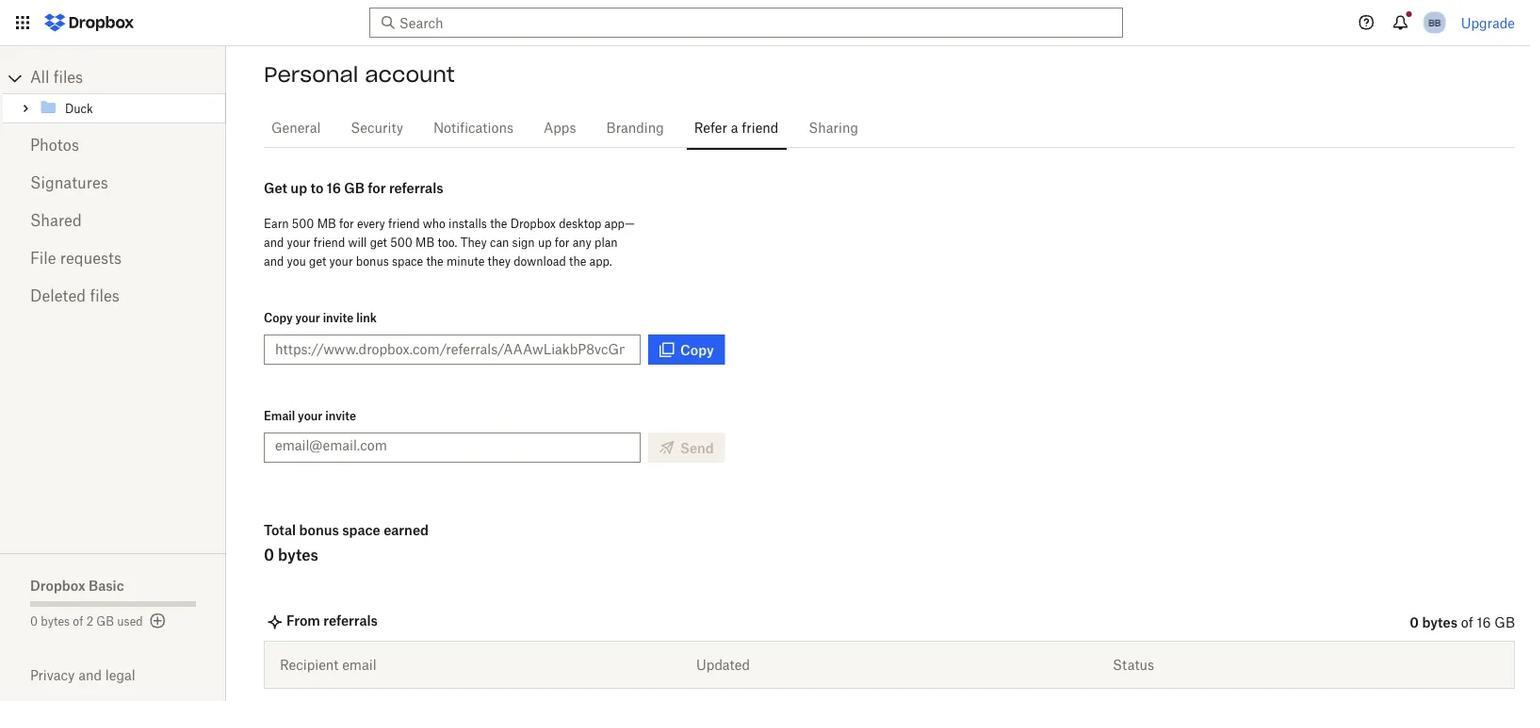 Task type: describe. For each thing, give the bounding box(es) containing it.
recipient
[[280, 657, 339, 673]]

branding
[[607, 122, 664, 135]]

2 horizontal spatial for
[[555, 235, 570, 249]]

earn 500 mb for every friend who installs the dropbox desktop app— and your friend will get 500 mb too. they can sign up for any plan and you get your bonus space the minute they download the app.
[[264, 216, 635, 268]]

upgrade link
[[1462, 15, 1516, 31]]

privacy and legal link
[[30, 667, 226, 683]]

0 bytes of 2 gb used
[[30, 616, 143, 628]]

legal
[[105, 667, 135, 683]]

installs
[[449, 216, 487, 230]]

1 vertical spatial friend
[[388, 216, 420, 230]]

security tab
[[343, 106, 411, 151]]

2
[[86, 616, 93, 628]]

1 horizontal spatial for
[[368, 180, 386, 196]]

16 for to
[[327, 180, 341, 196]]

files for all files
[[53, 71, 83, 86]]

global header element
[[0, 0, 1531, 46]]

apps
[[544, 122, 576, 135]]

Email your invite text field
[[275, 435, 630, 455]]

all
[[30, 71, 49, 86]]

privacy and legal
[[30, 667, 135, 683]]

used
[[117, 616, 143, 628]]

gb inside the 0 bytes of 16 gb
[[1495, 616, 1516, 630]]

1 horizontal spatial 500
[[390, 235, 413, 249]]

0 for 0 bytes of 2 gb used
[[30, 616, 38, 628]]

friend inside tab
[[742, 122, 779, 135]]

signatures
[[30, 176, 108, 191]]

total
[[264, 522, 296, 538]]

1 horizontal spatial referrals
[[389, 180, 444, 196]]

0 vertical spatial and
[[264, 235, 284, 249]]

desktop
[[559, 216, 602, 230]]

bytes for 0 bytes of 2 gb used
[[41, 616, 70, 628]]

earn
[[264, 216, 289, 230]]

your right email
[[298, 409, 323, 423]]

photos link
[[30, 127, 196, 165]]

1 vertical spatial for
[[339, 216, 354, 230]]

all files link
[[30, 63, 226, 93]]

1 horizontal spatial the
[[490, 216, 508, 230]]

0 inside total bonus space earned 0 bytes
[[264, 546, 274, 564]]

files for deleted files
[[90, 289, 120, 304]]

email your invite
[[264, 409, 356, 423]]

notifications tab
[[426, 106, 521, 151]]

security
[[351, 122, 404, 135]]

bonus inside total bonus space earned 0 bytes
[[299, 522, 339, 538]]

get
[[264, 180, 287, 196]]

dropbox logo - go to the homepage image
[[38, 8, 140, 38]]

minute
[[447, 254, 485, 268]]

your down will
[[330, 254, 353, 268]]

0 horizontal spatial the
[[427, 254, 444, 268]]

1 vertical spatial dropbox
[[30, 577, 85, 593]]

can
[[490, 235, 509, 249]]

Search text field
[[400, 12, 1089, 33]]

duck link
[[39, 97, 222, 120]]

email
[[264, 409, 295, 423]]

total bonus space earned 0 bytes
[[264, 522, 429, 564]]

from
[[287, 613, 320, 629]]

1 horizontal spatial mb
[[416, 235, 435, 249]]

16 for of
[[1478, 616, 1492, 630]]

your down you
[[295, 311, 320, 325]]

deleted files link
[[30, 278, 196, 316]]

gb for used
[[96, 616, 114, 628]]

link
[[357, 311, 377, 325]]

plan
[[595, 235, 618, 249]]

you
[[287, 254, 306, 268]]

bonus inside "earn 500 mb for every friend who installs the dropbox desktop app— and your friend will get 500 mb too. they can sign up for any plan and you get your bonus space the minute they download the app."
[[356, 254, 389, 268]]

gb for for
[[344, 180, 365, 196]]

to
[[311, 180, 324, 196]]

basic
[[89, 577, 124, 593]]

invite for copy your invite link
[[323, 311, 354, 325]]

requests
[[60, 252, 122, 267]]

privacy
[[30, 667, 75, 683]]

recipient email
[[280, 657, 377, 673]]

tab list containing general
[[264, 103, 1516, 151]]

file requests
[[30, 252, 122, 267]]

they
[[461, 235, 487, 249]]

will
[[348, 235, 367, 249]]

your up you
[[287, 235, 311, 249]]

account
[[365, 61, 455, 88]]



Task type: vqa. For each thing, say whether or not it's contained in the screenshot.
Microsoft_Pride_21_Intersex.jpg JPG
no



Task type: locate. For each thing, give the bounding box(es) containing it.
1 vertical spatial get
[[309, 254, 326, 268]]

1 vertical spatial referrals
[[324, 613, 378, 629]]

space left earned
[[342, 522, 381, 538]]

0 vertical spatial mb
[[317, 216, 336, 230]]

invite
[[323, 311, 354, 325], [325, 409, 356, 423]]

0 vertical spatial referrals
[[389, 180, 444, 196]]

0 horizontal spatial for
[[339, 216, 354, 230]]

bb
[[1429, 16, 1442, 28]]

bonus right total
[[299, 522, 339, 538]]

copy button
[[649, 335, 725, 365]]

the
[[490, 216, 508, 230], [427, 254, 444, 268], [569, 254, 587, 268]]

0 vertical spatial files
[[53, 71, 83, 86]]

get more space image
[[147, 610, 169, 633]]

general tab
[[264, 106, 328, 151]]

0 horizontal spatial 500
[[292, 216, 314, 230]]

0 for 0 bytes of 16 gb
[[1410, 614, 1420, 630]]

0 vertical spatial bonus
[[356, 254, 389, 268]]

invite left link
[[323, 311, 354, 325]]

status
[[1113, 657, 1155, 673]]

0 horizontal spatial get
[[309, 254, 326, 268]]

referrals up email at the left bottom of the page
[[324, 613, 378, 629]]

dropbox basic
[[30, 577, 124, 593]]

2 horizontal spatial 0
[[1410, 614, 1420, 630]]

1 horizontal spatial 16
[[1478, 616, 1492, 630]]

2 horizontal spatial the
[[569, 254, 587, 268]]

earned
[[384, 522, 429, 538]]

file requests link
[[30, 240, 196, 278]]

up inside "earn 500 mb for every friend who installs the dropbox desktop app— and your friend will get 500 mb too. they can sign up for any plan and you get your bonus space the minute they download the app."
[[538, 235, 552, 249]]

files down file requests link
[[90, 289, 120, 304]]

0 horizontal spatial gb
[[96, 616, 114, 628]]

dropbox up sign
[[511, 216, 556, 230]]

bonus
[[356, 254, 389, 268], [299, 522, 339, 538]]

and down earn
[[264, 235, 284, 249]]

referrals
[[389, 180, 444, 196], [324, 613, 378, 629]]

space down who
[[392, 254, 423, 268]]

friend left will
[[314, 235, 345, 249]]

up left to
[[291, 180, 307, 196]]

space inside "earn 500 mb for every friend who installs the dropbox desktop app— and your friend will get 500 mb too. they can sign up for any plan and you get your bonus space the minute they download the app."
[[392, 254, 423, 268]]

0 horizontal spatial space
[[342, 522, 381, 538]]

download
[[514, 254, 566, 268]]

1 horizontal spatial files
[[90, 289, 120, 304]]

1 horizontal spatial space
[[392, 254, 423, 268]]

0 horizontal spatial 0
[[30, 616, 38, 628]]

0 vertical spatial 16
[[327, 180, 341, 196]]

email
[[342, 657, 377, 673]]

0 horizontal spatial dropbox
[[30, 577, 85, 593]]

bonus down will
[[356, 254, 389, 268]]

0 horizontal spatial copy
[[264, 311, 293, 325]]

1 vertical spatial 16
[[1478, 616, 1492, 630]]

1 vertical spatial bonus
[[299, 522, 339, 538]]

copy for copy your invite link
[[264, 311, 293, 325]]

2 horizontal spatial bytes
[[1423, 614, 1458, 630]]

bytes inside total bonus space earned 0 bytes
[[278, 546, 319, 564]]

get up to 16 gb for referrals
[[264, 180, 444, 196]]

1 horizontal spatial dropbox
[[511, 216, 556, 230]]

of
[[73, 616, 83, 628], [1462, 616, 1474, 630]]

0 vertical spatial dropbox
[[511, 216, 556, 230]]

0 vertical spatial space
[[392, 254, 423, 268]]

0 vertical spatial get
[[370, 235, 387, 249]]

1 vertical spatial up
[[538, 235, 552, 249]]

sign
[[512, 235, 535, 249]]

files right 'all'
[[53, 71, 83, 86]]

0 horizontal spatial files
[[53, 71, 83, 86]]

up
[[291, 180, 307, 196], [538, 235, 552, 249]]

0 vertical spatial 500
[[292, 216, 314, 230]]

who
[[423, 216, 446, 230]]

0 horizontal spatial of
[[73, 616, 83, 628]]

500 right earn
[[292, 216, 314, 230]]

invite right email
[[325, 409, 356, 423]]

get down every
[[370, 235, 387, 249]]

notifications
[[434, 122, 514, 135]]

apps tab
[[536, 106, 584, 151]]

and
[[264, 235, 284, 249], [264, 254, 284, 268], [78, 667, 102, 683]]

from referrals
[[287, 613, 378, 629]]

sharing tab
[[802, 106, 866, 151]]

0 horizontal spatial up
[[291, 180, 307, 196]]

0 horizontal spatial referrals
[[324, 613, 378, 629]]

duck
[[65, 104, 93, 115]]

photos
[[30, 139, 79, 154]]

of for 0 bytes of 16 gb
[[1462, 616, 1474, 630]]

app.
[[590, 254, 612, 268]]

None text field
[[275, 338, 625, 359]]

2 vertical spatial friend
[[314, 235, 345, 249]]

0 vertical spatial for
[[368, 180, 386, 196]]

bytes for 0 bytes of 16 gb
[[1423, 614, 1458, 630]]

1 horizontal spatial of
[[1462, 616, 1474, 630]]

mb
[[317, 216, 336, 230], [416, 235, 435, 249]]

1 horizontal spatial bytes
[[278, 546, 319, 564]]

personal
[[264, 61, 358, 88]]

1 horizontal spatial get
[[370, 235, 387, 249]]

general
[[271, 122, 321, 135]]

500 right will
[[390, 235, 413, 249]]

the down any
[[569, 254, 587, 268]]

refer a friend tab
[[687, 106, 786, 151]]

mb down who
[[416, 235, 435, 249]]

0 horizontal spatial bonus
[[299, 522, 339, 538]]

referrals up who
[[389, 180, 444, 196]]

1 horizontal spatial 0
[[264, 546, 274, 564]]

invite for email your invite
[[325, 409, 356, 423]]

refer
[[694, 122, 728, 135]]

shared
[[30, 214, 82, 229]]

your
[[287, 235, 311, 249], [330, 254, 353, 268], [295, 311, 320, 325], [298, 409, 323, 423]]

0 vertical spatial copy
[[264, 311, 293, 325]]

0 vertical spatial invite
[[323, 311, 354, 325]]

get right you
[[309, 254, 326, 268]]

500
[[292, 216, 314, 230], [390, 235, 413, 249]]

copy for copy
[[681, 342, 714, 358]]

the down too.
[[427, 254, 444, 268]]

0 horizontal spatial bytes
[[41, 616, 70, 628]]

1 of from the left
[[73, 616, 83, 628]]

bb button
[[1420, 8, 1450, 38]]

refer a friend
[[694, 122, 779, 135]]

2 vertical spatial and
[[78, 667, 102, 683]]

mb down to
[[317, 216, 336, 230]]

0 bytes of 16 gb
[[1410, 614, 1516, 630]]

0 vertical spatial friend
[[742, 122, 779, 135]]

copy
[[264, 311, 293, 325], [681, 342, 714, 358]]

1 horizontal spatial friend
[[388, 216, 420, 230]]

space inside total bonus space earned 0 bytes
[[342, 522, 381, 538]]

1 vertical spatial 500
[[390, 235, 413, 249]]

2 of from the left
[[1462, 616, 1474, 630]]

get
[[370, 235, 387, 249], [309, 254, 326, 268]]

updated
[[697, 657, 750, 673]]

0 horizontal spatial friend
[[314, 235, 345, 249]]

1 vertical spatial space
[[342, 522, 381, 538]]

2 horizontal spatial gb
[[1495, 616, 1516, 630]]

all files tree
[[3, 63, 226, 123]]

16
[[327, 180, 341, 196], [1478, 616, 1492, 630]]

friend
[[742, 122, 779, 135], [388, 216, 420, 230], [314, 235, 345, 249]]

sharing
[[809, 122, 859, 135]]

any
[[573, 235, 592, 249]]

1 vertical spatial and
[[264, 254, 284, 268]]

0
[[264, 546, 274, 564], [1410, 614, 1420, 630], [30, 616, 38, 628]]

bytes
[[278, 546, 319, 564], [1423, 614, 1458, 630], [41, 616, 70, 628]]

1 horizontal spatial gb
[[344, 180, 365, 196]]

1 horizontal spatial up
[[538, 235, 552, 249]]

for up will
[[339, 216, 354, 230]]

1 vertical spatial invite
[[325, 409, 356, 423]]

file
[[30, 252, 56, 267]]

friend right a
[[742, 122, 779, 135]]

files inside tree
[[53, 71, 83, 86]]

of inside the 0 bytes of 16 gb
[[1462, 616, 1474, 630]]

for left any
[[555, 235, 570, 249]]

and left you
[[264, 254, 284, 268]]

dropbox inside "earn 500 mb for every friend who installs the dropbox desktop app— and your friend will get 500 mb too. they can sign up for any plan and you get your bonus space the minute they download the app."
[[511, 216, 556, 230]]

branding tab
[[599, 106, 672, 151]]

a
[[731, 122, 739, 135]]

the up can
[[490, 216, 508, 230]]

upgrade
[[1462, 15, 1516, 31]]

1 vertical spatial files
[[90, 289, 120, 304]]

app—
[[605, 216, 635, 230]]

every
[[357, 216, 385, 230]]

1 horizontal spatial bonus
[[356, 254, 389, 268]]

deleted
[[30, 289, 86, 304]]

they
[[488, 254, 511, 268]]

copy your invite link
[[264, 311, 377, 325]]

2 horizontal spatial friend
[[742, 122, 779, 135]]

of for 0 bytes of 2 gb used
[[73, 616, 83, 628]]

0 horizontal spatial mb
[[317, 216, 336, 230]]

1 vertical spatial copy
[[681, 342, 714, 358]]

personal account
[[264, 61, 455, 88]]

copy inside button
[[681, 342, 714, 358]]

dropbox up 0 bytes of 2 gb used
[[30, 577, 85, 593]]

for up every
[[368, 180, 386, 196]]

2 vertical spatial for
[[555, 235, 570, 249]]

0 horizontal spatial 16
[[327, 180, 341, 196]]

friend left who
[[388, 216, 420, 230]]

16 inside the 0 bytes of 16 gb
[[1478, 616, 1492, 630]]

files
[[53, 71, 83, 86], [90, 289, 120, 304]]

too.
[[438, 235, 458, 249]]

and left legal
[[78, 667, 102, 683]]

1 vertical spatial mb
[[416, 235, 435, 249]]

up up download
[[538, 235, 552, 249]]

deleted files
[[30, 289, 120, 304]]

signatures link
[[30, 165, 196, 203]]

dropbox
[[511, 216, 556, 230], [30, 577, 85, 593]]

shared link
[[30, 203, 196, 240]]

for
[[368, 180, 386, 196], [339, 216, 354, 230], [555, 235, 570, 249]]

all files
[[30, 71, 83, 86]]

space
[[392, 254, 423, 268], [342, 522, 381, 538]]

0 vertical spatial up
[[291, 180, 307, 196]]

tab list
[[264, 103, 1516, 151]]

1 horizontal spatial copy
[[681, 342, 714, 358]]



